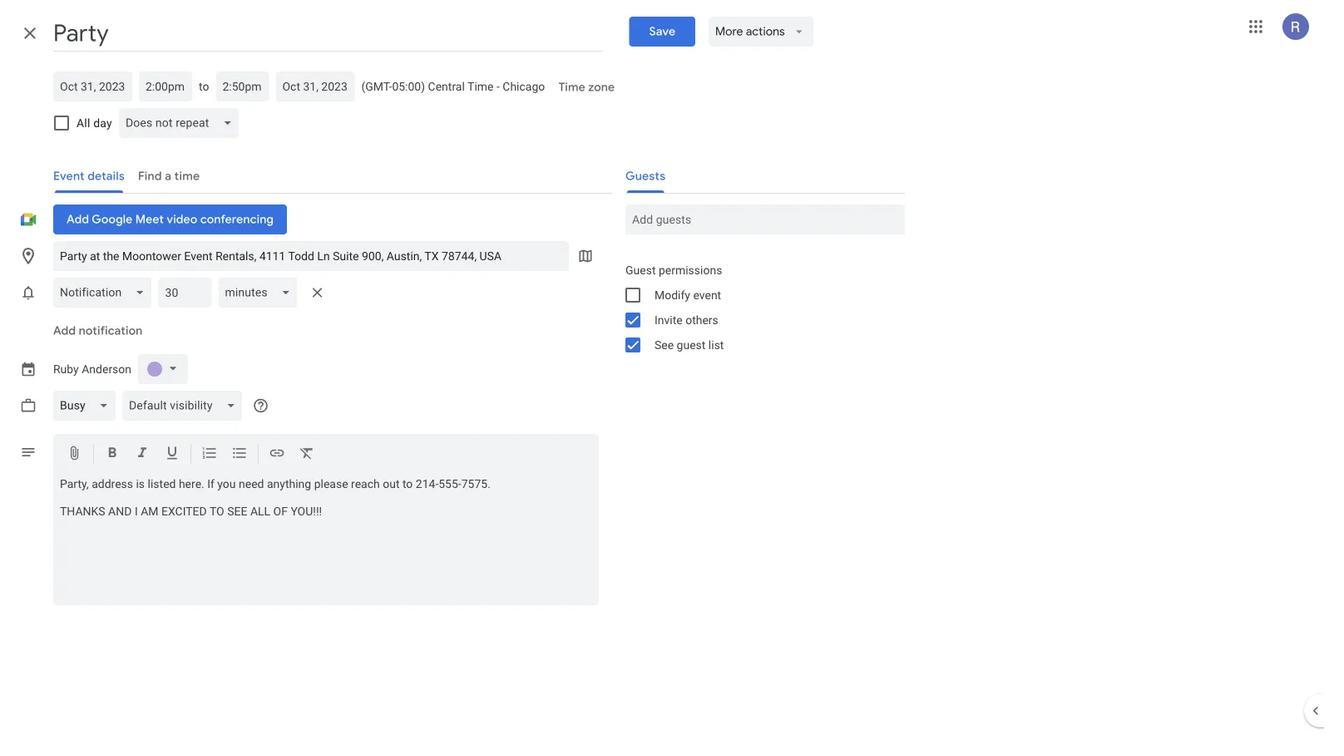 Task type: locate. For each thing, give the bounding box(es) containing it.
please
[[314, 478, 348, 491]]

1 vertical spatial to
[[403, 478, 413, 491]]

anderson
[[82, 363, 132, 376]]

underline image
[[164, 445, 181, 465]]

invite
[[655, 313, 683, 327]]

group
[[612, 258, 905, 358]]

time left -
[[468, 79, 494, 93]]

you
[[217, 478, 236, 491]]

1 horizontal spatial to
[[403, 478, 413, 491]]

thanks
[[60, 505, 105, 519]]

bulleted list image
[[231, 445, 248, 465]]

notification
[[79, 324, 143, 339]]

to inside description text field
[[403, 478, 413, 491]]

bold image
[[104, 445, 121, 465]]

1 horizontal spatial time
[[559, 80, 586, 95]]

need
[[239, 478, 264, 491]]

party, address is listed here. if you need anything please reach out to 214-555-7575.
[[60, 478, 494, 491]]

time left the zone
[[559, 80, 586, 95]]

to
[[199, 79, 209, 93], [403, 478, 413, 491]]

time zone
[[559, 80, 615, 95]]

0 vertical spatial to
[[199, 79, 209, 93]]

Start date text field
[[60, 77, 126, 97]]

Guests text field
[[632, 205, 899, 235]]

thanks and i am excited to see all of you!!!
[[60, 505, 322, 519]]

italic image
[[134, 445, 151, 465]]

chicago
[[503, 79, 545, 93]]

invite others
[[655, 313, 719, 327]]

guest
[[677, 338, 706, 352]]

time
[[468, 79, 494, 93], [559, 80, 586, 95]]

excited
[[161, 505, 207, 519]]

0 horizontal spatial time
[[468, 79, 494, 93]]

others
[[686, 313, 719, 327]]

ruby anderson
[[53, 363, 132, 376]]

214-
[[416, 478, 439, 491]]

to right the out
[[403, 478, 413, 491]]

i
[[135, 505, 138, 519]]

arrow_drop_down
[[792, 24, 807, 39]]

day
[[93, 116, 112, 130]]

formatting options toolbar
[[53, 434, 599, 475]]

Location text field
[[60, 241, 563, 271]]

0 horizontal spatial to
[[199, 79, 209, 93]]

555-
[[439, 478, 462, 491]]

see
[[227, 505, 248, 519]]

None field
[[119, 108, 246, 138], [53, 278, 158, 308], [218, 278, 304, 308], [53, 391, 122, 421], [122, 391, 249, 421], [119, 108, 246, 138], [53, 278, 158, 308], [218, 278, 304, 308], [53, 391, 122, 421], [122, 391, 249, 421]]

anything
[[267, 478, 311, 491]]

group containing guest permissions
[[612, 258, 905, 358]]

zone
[[588, 80, 615, 95]]

05:00)
[[392, 79, 425, 93]]

is
[[136, 478, 145, 491]]

more
[[716, 24, 744, 39]]

modify event
[[655, 288, 722, 302]]

Start time text field
[[146, 77, 186, 97]]

add notification button
[[47, 311, 149, 351]]

time inside button
[[559, 80, 586, 95]]

-
[[497, 79, 500, 93]]

to left end time text box on the top of page
[[199, 79, 209, 93]]

save
[[650, 24, 676, 39]]



Task type: describe. For each thing, give the bounding box(es) containing it.
(gmt-
[[362, 79, 392, 93]]

insert link image
[[269, 445, 285, 465]]

End time text field
[[223, 77, 262, 97]]

party,
[[60, 478, 89, 491]]

save button
[[630, 17, 696, 47]]

guest permissions
[[626, 263, 723, 277]]

list
[[709, 338, 724, 352]]

actions
[[746, 24, 786, 39]]

of
[[273, 505, 288, 519]]

modify
[[655, 288, 691, 302]]

guest
[[626, 263, 656, 277]]

central
[[428, 79, 465, 93]]

if
[[207, 478, 215, 491]]

Minutes in advance for notification number field
[[165, 278, 205, 308]]

End date text field
[[282, 77, 348, 97]]

listed
[[148, 478, 176, 491]]

remove formatting image
[[299, 445, 315, 465]]

to
[[210, 505, 224, 519]]

7575.
[[462, 478, 491, 491]]

see guest list
[[655, 338, 724, 352]]

30 minutes before element
[[53, 275, 331, 311]]

add notification
[[53, 324, 143, 339]]

reach
[[351, 478, 380, 491]]

address
[[92, 478, 133, 491]]

Title text field
[[53, 15, 603, 52]]

more actions arrow_drop_down
[[716, 24, 807, 39]]

time zone button
[[552, 72, 622, 102]]

out
[[383, 478, 400, 491]]

(gmt-05:00) central time - chicago
[[362, 79, 545, 93]]

ruby
[[53, 363, 79, 376]]

you!!!
[[291, 505, 322, 519]]

permissions
[[659, 263, 723, 277]]

Description text field
[[53, 478, 599, 603]]

and
[[108, 505, 132, 519]]

am
[[141, 505, 159, 519]]

see
[[655, 338, 674, 352]]

numbered list image
[[201, 445, 218, 465]]

here.
[[179, 478, 205, 491]]

all
[[77, 116, 90, 130]]

all
[[250, 505, 271, 519]]

all day
[[77, 116, 112, 130]]

add
[[53, 324, 76, 339]]

event
[[694, 288, 722, 302]]



Task type: vqa. For each thing, say whether or not it's contained in the screenshot.
the bottom 19:00
no



